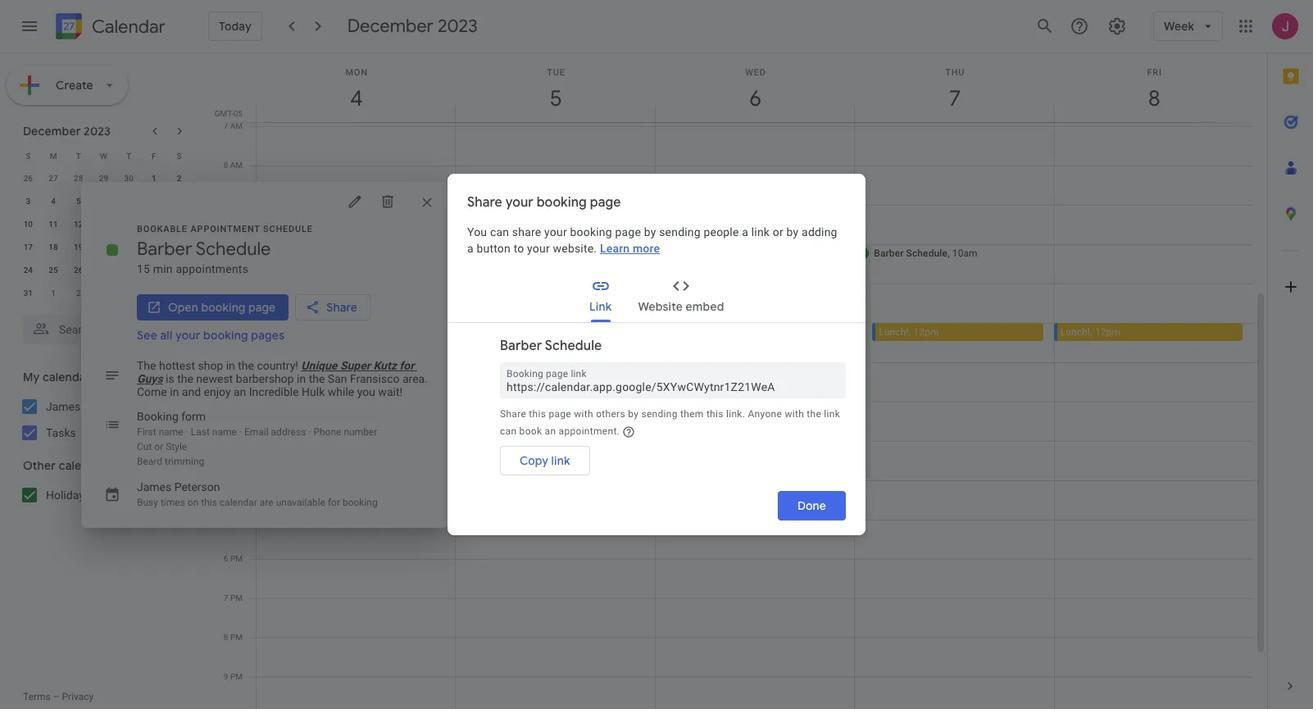 Task type: vqa. For each thing, say whether or not it's contained in the screenshot.
or within the You can share your booking page by sending people a link or by adding a button to your website.
yes



Task type: describe. For each thing, give the bounding box(es) containing it.
24
[[24, 266, 33, 275]]

1 name from the left
[[159, 426, 183, 438]]

row containing 10
[[16, 213, 192, 236]]

first
[[137, 426, 156, 438]]

w
[[100, 151, 107, 160]]

2 for january 2 element
[[76, 289, 81, 298]]

james for james peterson
[[46, 400, 81, 413]]

open
[[168, 300, 198, 315]]

1 column header from the left
[[256, 53, 456, 122]]

6 pm
[[224, 554, 243, 563]]

to
[[514, 242, 524, 255]]

are
[[260, 497, 274, 508]]

18 element
[[44, 238, 63, 258]]

1 horizontal spatial this
[[529, 408, 546, 420]]

12 pm
[[219, 318, 243, 327]]

done button
[[778, 491, 846, 521]]

today button
[[208, 11, 262, 41]]

or inside you can share your booking page by sending people a link or by adding a button to your website.
[[773, 226, 784, 239]]

calendar
[[92, 15, 166, 37]]

page up learn
[[590, 194, 621, 211]]

row containing 26
[[16, 167, 192, 190]]

12 for 12
[[74, 220, 83, 229]]

7 pm
[[224, 594, 243, 603]]

1 10am from the left
[[554, 248, 579, 259]]

other
[[23, 458, 56, 473]]

website.
[[553, 242, 597, 255]]

0 vertical spatial december
[[348, 15, 434, 37]]

peterson for james peterson
[[83, 400, 129, 413]]

november 29 element
[[94, 169, 114, 189]]

m
[[50, 151, 57, 160]]

unique super kutz for guys
[[137, 359, 417, 385]]

2 barber schedule , 10am from the left
[[874, 248, 978, 259]]

cut
[[137, 441, 152, 452]]

23
[[175, 243, 184, 252]]

row containing 3
[[16, 190, 192, 213]]

2 t from the left
[[126, 151, 131, 160]]

11 for 11 am
[[219, 279, 228, 288]]

or inside booking form first name · last name · email address · phone number cut or style beard trimming
[[154, 441, 163, 452]]

country!
[[257, 359, 298, 372]]

pages
[[251, 328, 285, 342]]

your right all
[[176, 328, 201, 342]]

number
[[344, 426, 378, 438]]

january 2 element
[[69, 284, 88, 303]]

booking up 12 pm
[[201, 300, 246, 315]]

https://calendar.app.google/5xywcwytnr1z21wea
[[507, 381, 776, 394]]

bookable
[[137, 223, 188, 234]]

holidays
[[46, 489, 90, 502]]

newest
[[196, 372, 233, 385]]

7 am
[[224, 121, 243, 130]]

14 element
[[119, 215, 139, 235]]

2 s from the left
[[177, 151, 182, 160]]

31
[[24, 289, 33, 298]]

sending inside share this page with others by sending them this link. anyone with the link can book an appointment.
[[642, 408, 678, 420]]

the inside share this page with others by sending them this link. anyone with the link can book an appointment.
[[807, 408, 822, 420]]

1 with from the left
[[574, 408, 594, 420]]

an inside is the newest barbershop in the san fransisco area. come in and enjoy an incredible hulk while you wait!
[[234, 385, 246, 398]]

2 lunch! , 12pm from the left
[[1061, 326, 1121, 338]]

1 s from the left
[[26, 151, 31, 160]]

barber schedule heading
[[137, 237, 271, 260]]

november 28 element
[[69, 169, 88, 189]]

29 for 29 element
[[149, 266, 159, 275]]

enjoy
[[204, 385, 231, 398]]

share
[[512, 226, 542, 239]]

today
[[219, 19, 252, 34]]

beard
[[137, 456, 162, 467]]

7 for 7 pm
[[224, 594, 228, 603]]

booking up share
[[537, 194, 587, 211]]

1 pm
[[224, 358, 243, 367]]

12 element
[[69, 215, 88, 235]]

1 t from the left
[[76, 151, 81, 160]]

1 horizontal spatial 2023
[[438, 15, 478, 37]]

2 name from the left
[[212, 426, 237, 438]]

link inside copy link button
[[552, 454, 570, 468]]

come
[[137, 385, 167, 398]]

share for share your booking page
[[467, 194, 503, 211]]

fransisco
[[350, 372, 400, 385]]

21 element
[[119, 238, 139, 258]]

see all your booking pages link
[[137, 328, 285, 342]]

san
[[328, 372, 347, 385]]

last
[[191, 426, 210, 438]]

2 pm
[[224, 397, 243, 406]]

people
[[704, 226, 739, 239]]

0 horizontal spatial barber schedule
[[137, 237, 271, 260]]

schedule inside share your booking page 'dialog'
[[545, 338, 602, 354]]

pm for 3 pm
[[230, 436, 243, 445]]

an inside share this page with others by sending them this link. anyone with the link can book an appointment.
[[545, 426, 556, 437]]

2 column header from the left
[[456, 53, 656, 122]]

december 2023 grid
[[16, 144, 192, 305]]

trimming
[[165, 456, 204, 467]]

9
[[224, 673, 228, 682]]

3 pm
[[224, 436, 243, 445]]

row containing 17
[[16, 236, 192, 259]]

unavailable
[[276, 497, 326, 508]]

copy link button
[[500, 446, 590, 476]]

for inside unique super kutz for guys
[[400, 359, 414, 372]]

booking page link https://calendar.app.google/5xywcwytnr1z21wea
[[507, 368, 776, 394]]

17
[[24, 243, 33, 252]]

them
[[681, 408, 704, 420]]

22 element
[[144, 238, 164, 258]]

other calendars button
[[3, 453, 203, 479]]

lunch! inside button
[[480, 326, 510, 338]]

barber inside heading
[[137, 237, 192, 260]]

6 for 6 pm
[[224, 554, 228, 563]]

share button
[[295, 294, 371, 320]]

james peterson
[[46, 400, 129, 413]]

1 12pm from the left
[[914, 326, 940, 338]]

12 for 12 pm
[[219, 318, 228, 327]]

january 5 element
[[144, 284, 164, 303]]

link inside you can share your booking page by sending people a link or by adding a button to your website.
[[752, 226, 770, 239]]

1 · from the left
[[186, 426, 188, 438]]

booking form first name · last name · email address · phone number cut or style beard trimming
[[137, 410, 378, 467]]

busy
[[137, 497, 158, 508]]

incredible
[[249, 385, 299, 398]]

1 for 1 pm
[[224, 358, 228, 367]]

3 for 3
[[26, 197, 31, 206]]

pm for 2 pm
[[230, 397, 243, 406]]

2 10am from the left
[[953, 248, 978, 259]]

5 column header from the left
[[1054, 53, 1255, 122]]

form
[[181, 410, 206, 423]]

26 for 'november 26' element at the left top of page
[[24, 174, 33, 183]]

while
[[328, 385, 354, 398]]

4 column header from the left
[[855, 53, 1055, 122]]

2 horizontal spatial this
[[707, 408, 724, 420]]

–
[[53, 691, 60, 703]]

10 for 10
[[24, 220, 33, 229]]

1 barber schedule , 10am from the left
[[475, 248, 579, 259]]

calendar element
[[52, 10, 166, 46]]

0 horizontal spatial 4
[[51, 197, 56, 206]]

done
[[798, 499, 827, 513]]

address
[[271, 426, 306, 438]]

you can share your booking page by sending people a link or by adding a button to your website.
[[467, 226, 838, 255]]

kutz
[[373, 359, 397, 372]]

appointment.
[[559, 426, 620, 437]]

8 am
[[224, 161, 243, 170]]

the hottest shop in the country!
[[137, 359, 301, 372]]

times
[[161, 497, 185, 508]]

calendars for my calendars
[[43, 370, 96, 385]]

29 for november 29 element
[[99, 174, 108, 183]]

2 lunch! from the left
[[879, 326, 909, 338]]

learn more link
[[600, 242, 660, 255]]

9 pm
[[224, 673, 243, 682]]

27 element
[[94, 261, 114, 280]]

25
[[49, 266, 58, 275]]

more
[[633, 242, 660, 255]]

open booking page
[[168, 300, 276, 315]]

area.
[[403, 372, 428, 385]]

11 element
[[44, 215, 63, 235]]

on
[[188, 497, 199, 508]]

booking down 12 pm
[[203, 328, 248, 342]]

calendar heading
[[89, 15, 166, 37]]

share your booking page
[[467, 194, 621, 211]]

1 vertical spatial december 2023
[[23, 124, 111, 139]]

pm for 9 pm
[[230, 673, 243, 682]]

can inside share this page with others by sending them this link. anyone with the link can book an appointment.
[[500, 426, 517, 437]]

learn
[[600, 242, 630, 255]]

share your booking page dialog
[[448, 174, 866, 536]]

row group containing 26
[[16, 167, 192, 305]]

28
[[74, 174, 83, 183]]

20
[[99, 243, 108, 252]]

tasks
[[46, 426, 76, 440]]

see
[[137, 328, 157, 342]]

the left san
[[309, 372, 325, 385]]

10 am
[[219, 239, 243, 249]]

schedule inside heading
[[196, 237, 271, 260]]

button
[[477, 242, 511, 255]]

copy link
[[520, 454, 570, 468]]

hottest
[[159, 359, 195, 372]]

8 for 8 am
[[224, 161, 228, 170]]

for inside james peterson busy times on this calendar are unavailable for booking
[[328, 497, 340, 508]]

29 element
[[144, 261, 164, 280]]

booking for https://calendar.app.google/5xywcwytnr1z21wea
[[507, 368, 544, 380]]

10 element
[[18, 215, 38, 235]]

page up pages
[[248, 300, 276, 315]]

26 element
[[69, 261, 88, 280]]

the left country!
[[238, 359, 254, 372]]

terms – privacy
[[23, 691, 94, 703]]

hulk
[[302, 385, 325, 398]]

11 am
[[219, 279, 243, 288]]

25 element
[[44, 261, 63, 280]]

you
[[467, 226, 487, 239]]

1 horizontal spatial 5
[[152, 289, 156, 298]]

barber schedule inside share your booking page 'dialog'
[[500, 338, 602, 354]]



Task type: locate. For each thing, give the bounding box(es) containing it.
row up 20
[[16, 213, 192, 236]]

pm down 7 pm
[[230, 633, 243, 642]]

2 8 from the top
[[224, 633, 228, 642]]

1 horizontal spatial james
[[137, 480, 172, 493]]

3 for 3 pm
[[224, 436, 228, 445]]

0 horizontal spatial 11
[[49, 220, 58, 229]]

30
[[124, 174, 134, 183], [175, 266, 184, 275]]

12
[[74, 220, 83, 229], [219, 318, 228, 327]]

pm for 8 pm
[[230, 633, 243, 642]]

2 for 2 pm
[[224, 397, 228, 406]]

1 vertical spatial 3
[[224, 436, 228, 445]]

pm right shop
[[230, 358, 243, 367]]

row up 27 element
[[16, 236, 192, 259]]

share up super
[[327, 300, 358, 315]]

1 vertical spatial sending
[[642, 408, 678, 420]]

30 right min
[[175, 266, 184, 275]]

pm up 7 pm
[[230, 554, 243, 563]]

3 column header from the left
[[655, 53, 856, 122]]

2 vertical spatial share
[[500, 408, 527, 420]]

james up tasks on the left bottom of page
[[46, 400, 81, 413]]

1 vertical spatial 29
[[149, 266, 159, 275]]

james up busy
[[137, 480, 172, 493]]

booking inside you can share your booking page by sending people a link or by adding a button to your website.
[[570, 226, 613, 239]]

peterson down my calendars dropdown button
[[83, 400, 129, 413]]

calendars
[[43, 370, 96, 385], [59, 458, 112, 473]]

0 vertical spatial 5
[[76, 197, 81, 206]]

2 · from the left
[[239, 426, 242, 438]]

link right "people"
[[752, 226, 770, 239]]

booking up 'first'
[[137, 410, 179, 423]]

1 vertical spatial calendars
[[59, 458, 112, 473]]

row group
[[16, 167, 192, 305]]

0 horizontal spatial name
[[159, 426, 183, 438]]

30 element
[[169, 261, 189, 280]]

5 row from the top
[[16, 236, 192, 259]]

0 horizontal spatial ·
[[186, 426, 188, 438]]

8 pm from the top
[[230, 673, 243, 682]]

december 2023
[[348, 15, 478, 37], [23, 124, 111, 139]]

united
[[105, 489, 138, 502]]

7 row from the top
[[16, 282, 192, 305]]

1 vertical spatial 4
[[127, 289, 131, 298]]

11 down 'appointments'
[[219, 279, 228, 288]]

1 vertical spatial booking
[[137, 410, 179, 423]]

link
[[752, 226, 770, 239], [571, 368, 587, 380], [825, 408, 841, 420], [552, 454, 570, 468]]

1 7 from the top
[[224, 121, 228, 130]]

am down 7 am
[[230, 161, 243, 170]]

0 horizontal spatial with
[[574, 408, 594, 420]]

booking
[[507, 368, 544, 380], [137, 410, 179, 423]]

link down lunch! button at the top
[[571, 368, 587, 380]]

29 down w
[[99, 174, 108, 183]]

november 27 element
[[44, 169, 63, 189]]

am for 11 am
[[230, 279, 243, 288]]

main drawer image
[[20, 16, 39, 36]]

the right the anyone
[[807, 408, 822, 420]]

the
[[137, 359, 156, 372]]

page inside you can share your booking page by sending people a link or by adding a button to your website.
[[616, 226, 641, 239]]

1 horizontal spatial 1
[[152, 174, 156, 183]]

3 pm from the top
[[230, 397, 243, 406]]

30 for november 30 element
[[124, 174, 134, 183]]

by left adding
[[787, 226, 799, 239]]

2 pm from the top
[[230, 358, 243, 367]]

8 pm
[[224, 633, 243, 642]]

5
[[76, 197, 81, 206], [152, 289, 156, 298]]

· left the phone
[[309, 426, 311, 438]]

2 horizontal spatial lunch!
[[1061, 326, 1091, 338]]

0 horizontal spatial s
[[26, 151, 31, 160]]

for right kutz
[[400, 359, 414, 372]]

29 down 22 element
[[149, 266, 159, 275]]

0 horizontal spatial peterson
[[83, 400, 129, 413]]

3 am from the top
[[230, 239, 243, 249]]

5 down 29 element
[[152, 289, 156, 298]]

your right to on the left top of the page
[[527, 242, 550, 255]]

0 horizontal spatial 5
[[76, 197, 81, 206]]

7 down gmt-
[[224, 121, 228, 130]]

1 horizontal spatial 3
[[224, 436, 228, 445]]

share up you
[[467, 194, 503, 211]]

28 element
[[119, 261, 139, 280]]

8 up 9
[[224, 633, 228, 642]]

1 horizontal spatial barber schedule
[[500, 338, 602, 354]]

10 inside row
[[24, 220, 33, 229]]

states
[[141, 489, 173, 502]]

8
[[224, 161, 228, 170], [224, 633, 228, 642]]

t
[[76, 151, 81, 160], [126, 151, 131, 160]]

1 horizontal spatial peterson
[[174, 480, 220, 493]]

· left email
[[239, 426, 242, 438]]

15 element
[[144, 215, 164, 235]]

2 horizontal spatial 1
[[224, 358, 228, 367]]

share up 'book'
[[500, 408, 527, 420]]

peterson inside my calendars list
[[83, 400, 129, 413]]

15 for 15 min appointments
[[137, 262, 150, 275]]

0 horizontal spatial lunch!
[[480, 326, 510, 338]]

1 horizontal spatial 11
[[219, 279, 228, 288]]

1 vertical spatial 1
[[51, 289, 56, 298]]

can left 'book'
[[500, 426, 517, 437]]

s right 'f'
[[177, 151, 182, 160]]

2 down the newest
[[224, 397, 228, 406]]

1 vertical spatial a
[[467, 242, 474, 255]]

your up share
[[506, 194, 534, 211]]

link right copy
[[552, 454, 570, 468]]

am up open booking page
[[230, 279, 243, 288]]

0 vertical spatial 30
[[124, 174, 134, 183]]

your up website.
[[545, 226, 567, 239]]

15 for 15
[[149, 220, 159, 229]]

this up 'book'
[[529, 408, 546, 420]]

share
[[467, 194, 503, 211], [327, 300, 358, 315], [500, 408, 527, 420]]

by
[[644, 226, 657, 239], [787, 226, 799, 239], [628, 408, 639, 420]]

0 horizontal spatial 10
[[24, 220, 33, 229]]

november 30 element
[[119, 169, 139, 189]]

0 vertical spatial 2
[[177, 174, 182, 183]]

1 horizontal spatial 4
[[127, 289, 131, 298]]

0 horizontal spatial t
[[76, 151, 81, 160]]

19 element
[[69, 238, 88, 258]]

tab list
[[1269, 53, 1314, 664]]

grid
[[210, 53, 1268, 709]]

by right others
[[628, 408, 639, 420]]

lunch! , 12pm
[[879, 326, 940, 338], [1061, 326, 1121, 338]]

name right last
[[212, 426, 237, 438]]

copy
[[520, 454, 549, 468]]

this
[[529, 408, 546, 420], [707, 408, 724, 420], [201, 497, 217, 508]]

by up more
[[644, 226, 657, 239]]

and
[[182, 385, 201, 398]]

privacy
[[62, 691, 94, 703]]

support image
[[1070, 16, 1090, 36]]

s up 'november 26' element at the left top of page
[[26, 151, 31, 160]]

guys
[[137, 372, 163, 385]]

2 row from the top
[[16, 167, 192, 190]]

0 horizontal spatial december
[[23, 124, 81, 139]]

0 vertical spatial barber schedule
[[137, 237, 271, 260]]

calendars up holidays
[[59, 458, 112, 473]]

1 lunch! from the left
[[480, 326, 510, 338]]

share this page with others by sending them this link. anyone with the link can book an appointment.
[[500, 408, 841, 437]]

0 vertical spatial 26
[[24, 174, 33, 183]]

30 right november 29 element
[[124, 174, 134, 183]]

peterson up on
[[174, 480, 220, 493]]

pm right 9
[[230, 673, 243, 682]]

1 horizontal spatial lunch!
[[879, 326, 909, 338]]

0 horizontal spatial 26
[[24, 174, 33, 183]]

peterson for james peterson busy times on this calendar are unavailable for booking
[[174, 480, 220, 493]]

booking up website.
[[570, 226, 613, 239]]

or right cut at the bottom
[[154, 441, 163, 452]]

share inside share this page with others by sending them this link. anyone with the link can book an appointment.
[[500, 408, 527, 420]]

1 am from the top
[[230, 121, 243, 130]]

23 element
[[169, 238, 189, 258]]

0 horizontal spatial lunch! , 12pm
[[879, 326, 940, 338]]

sending inside you can share your booking page by sending people a link or by adding a button to your website.
[[660, 226, 701, 239]]

0 horizontal spatial 2023
[[84, 124, 111, 139]]

am down 05
[[230, 121, 243, 130]]

10am
[[554, 248, 579, 259], [953, 248, 978, 259]]

barbershop
[[236, 372, 294, 385]]

2 vertical spatial 2
[[224, 397, 228, 406]]

terms link
[[23, 691, 51, 703]]

my calendars list
[[3, 394, 203, 446]]

by inside share this page with others by sending them this link. anyone with the link can book an appointment.
[[628, 408, 639, 420]]

0 horizontal spatial 12
[[74, 220, 83, 229]]

email
[[244, 426, 269, 438]]

others
[[596, 408, 626, 420]]

11 inside december 2023 grid
[[49, 220, 58, 229]]

2 up 16
[[177, 174, 182, 183]]

12pm
[[914, 326, 940, 338], [1096, 326, 1121, 338]]

2 7 from the top
[[224, 594, 228, 603]]

link inside booking page link https://calendar.app.google/5xywcwytnr1z21wea
[[571, 368, 587, 380]]

15
[[149, 220, 159, 229], [137, 262, 150, 275]]

page up learn more on the top of page
[[616, 226, 641, 239]]

james for james peterson busy times on this calendar are unavailable for booking
[[137, 480, 172, 493]]

this inside james peterson busy times on this calendar are unavailable for booking
[[201, 497, 217, 508]]

pm for 12 pm
[[230, 318, 243, 327]]

10 for 10 am
[[219, 239, 228, 249]]

the right is
[[177, 372, 193, 385]]

24 element
[[18, 261, 38, 280]]

2 vertical spatial 1
[[224, 358, 228, 367]]

1 vertical spatial 2
[[76, 289, 81, 298]]

page down lunch! button at the top
[[546, 368, 569, 380]]

row down the 20 element
[[16, 259, 192, 282]]

8 down 7 am
[[224, 161, 228, 170]]

0 horizontal spatial a
[[467, 242, 474, 255]]

05
[[234, 109, 243, 118]]

a right "people"
[[742, 226, 749, 239]]

0 horizontal spatial an
[[234, 385, 246, 398]]

1 pm from the top
[[230, 318, 243, 327]]

james inside my calendars list
[[46, 400, 81, 413]]

1 vertical spatial 15
[[137, 262, 150, 275]]

1 horizontal spatial december 2023
[[348, 15, 478, 37]]

calendars for other calendars
[[59, 458, 112, 473]]

15 inside "element"
[[149, 220, 159, 229]]

10 up 17
[[24, 220, 33, 229]]

1 inside grid
[[224, 358, 228, 367]]

0 vertical spatial james
[[46, 400, 81, 413]]

3 · from the left
[[309, 426, 311, 438]]

november 26 element
[[18, 169, 38, 189]]

this right on
[[201, 497, 217, 508]]

31 element
[[18, 284, 38, 303]]

1
[[152, 174, 156, 183], [51, 289, 56, 298], [224, 358, 228, 367]]

1 for 'january 1' element
[[51, 289, 56, 298]]

you
[[357, 385, 376, 398]]

0 vertical spatial booking
[[507, 368, 544, 380]]

share for share
[[327, 300, 358, 315]]

a
[[742, 226, 749, 239], [467, 242, 474, 255]]

3 row from the top
[[16, 190, 192, 213]]

page inside share this page with others by sending them this link. anyone with the link can book an appointment.
[[549, 408, 572, 420]]

barber schedule , 10am
[[475, 248, 579, 259], [874, 248, 978, 259]]

1 horizontal spatial by
[[644, 226, 657, 239]]

5 down november 28 'element'
[[76, 197, 81, 206]]

12 up 19
[[74, 220, 83, 229]]

0 horizontal spatial 12pm
[[914, 326, 940, 338]]

26 left 27
[[24, 174, 33, 183]]

2 am from the top
[[230, 161, 243, 170]]

row down w
[[16, 167, 192, 190]]

8 for 8 pm
[[224, 633, 228, 642]]

for right "unavailable"
[[328, 497, 340, 508]]

4 down november 27 element
[[51, 197, 56, 206]]

4 am from the top
[[230, 279, 243, 288]]

0 vertical spatial 1
[[152, 174, 156, 183]]

see all your booking pages
[[137, 328, 285, 342]]

12 inside grid
[[219, 318, 228, 327]]

pm for 1 pm
[[230, 358, 243, 367]]

1 row from the top
[[16, 144, 192, 167]]

1 down 'f'
[[152, 174, 156, 183]]

17 element
[[18, 238, 38, 258]]

sending
[[660, 226, 701, 239], [642, 408, 678, 420]]

1 lunch! , 12pm from the left
[[879, 326, 940, 338]]

0 vertical spatial 8
[[224, 161, 228, 170]]

10 inside grid
[[219, 239, 228, 249]]

can inside you can share your booking page by sending people a link or by adding a button to your website.
[[490, 226, 509, 239]]

peterson inside james peterson busy times on this calendar are unavailable for booking
[[174, 480, 220, 493]]

row containing 31
[[16, 282, 192, 305]]

row containing s
[[16, 144, 192, 167]]

booking for name
[[137, 410, 179, 423]]

3 inside grid
[[26, 197, 31, 206]]

1 right shop
[[224, 358, 228, 367]]

your
[[506, 194, 534, 211], [545, 226, 567, 239], [527, 242, 550, 255], [176, 328, 201, 342]]

18
[[49, 243, 58, 252]]

can up button
[[490, 226, 509, 239]]

name
[[159, 426, 183, 438], [212, 426, 237, 438]]

booking inside booking form first name · last name · email address · phone number cut or style beard trimming
[[137, 410, 179, 423]]

0 vertical spatial 10
[[24, 220, 33, 229]]

0 horizontal spatial this
[[201, 497, 217, 508]]

booking
[[537, 194, 587, 211], [570, 226, 613, 239], [201, 300, 246, 315], [203, 328, 248, 342], [343, 497, 378, 508]]

1 horizontal spatial a
[[742, 226, 749, 239]]

learn more
[[600, 242, 660, 255]]

1 horizontal spatial december
[[348, 15, 434, 37]]

12 inside row group
[[74, 220, 83, 229]]

7 pm from the top
[[230, 633, 243, 642]]

link inside share this page with others by sending them this link. anyone with the link can book an appointment.
[[825, 408, 841, 420]]

6 up 7 pm
[[224, 554, 228, 563]]

1 vertical spatial 30
[[175, 266, 184, 275]]

0 vertical spatial 3
[[26, 197, 31, 206]]

james inside james peterson busy times on this calendar are unavailable for booking
[[137, 480, 172, 493]]

10 down 'bookable appointment schedule'
[[219, 239, 228, 249]]

barber schedule
[[137, 237, 271, 260], [500, 338, 602, 354]]

1 horizontal spatial s
[[177, 151, 182, 160]]

20 element
[[94, 238, 114, 258]]

0 vertical spatial for
[[400, 359, 414, 372]]

6 for 6
[[177, 289, 182, 298]]

barber inside share your booking page 'dialog'
[[500, 338, 542, 354]]

am for 8 am
[[230, 161, 243, 170]]

an
[[234, 385, 246, 398], [545, 426, 556, 437]]

my calendars button
[[3, 364, 203, 390]]

pm for 6 pm
[[230, 554, 243, 563]]

delete appointment schedule image
[[380, 193, 396, 210]]

page inside booking page link https://calendar.app.google/5xywcwytnr1z21wea
[[546, 368, 569, 380]]

appointment
[[191, 223, 260, 234]]

pm for 7 pm
[[230, 594, 243, 603]]

share inside button
[[327, 300, 358, 315]]

1 vertical spatial 7
[[224, 594, 228, 603]]

terms
[[23, 691, 51, 703]]

1 horizontal spatial or
[[773, 226, 784, 239]]

0 vertical spatial 2023
[[438, 15, 478, 37]]

schedule
[[263, 223, 313, 234]]

gmt-
[[215, 109, 234, 118]]

1 vertical spatial peterson
[[174, 480, 220, 493]]

0 vertical spatial or
[[773, 226, 784, 239]]

an right enjoy on the bottom left of page
[[234, 385, 246, 398]]

0 horizontal spatial 29
[[99, 174, 108, 183]]

2 12pm from the left
[[1096, 326, 1121, 338]]

4 down 28 'element'
[[127, 289, 131, 298]]

gmt-05
[[215, 109, 243, 118]]

0 vertical spatial a
[[742, 226, 749, 239]]

2023
[[438, 15, 478, 37], [84, 124, 111, 139]]

1 horizontal spatial 6
[[224, 554, 228, 563]]

t up 28
[[76, 151, 81, 160]]

phone
[[314, 426, 342, 438]]

min
[[153, 262, 173, 275]]

sending up more
[[660, 226, 701, 239]]

wait!
[[378, 385, 403, 398]]

2 horizontal spatial by
[[787, 226, 799, 239]]

this left "link."
[[707, 408, 724, 420]]

1 horizontal spatial barber schedule , 10am
[[874, 248, 978, 259]]

4 row from the top
[[16, 213, 192, 236]]

other calendars
[[23, 458, 112, 473]]

1 vertical spatial or
[[154, 441, 163, 452]]

grid containing barber schedule
[[210, 53, 1268, 709]]

0 horizontal spatial barber schedule , 10am
[[475, 248, 579, 259]]

6 pm from the top
[[230, 594, 243, 603]]

style
[[166, 441, 187, 452]]

booking inside booking page link https://calendar.app.google/5xywcwytnr1z21wea
[[507, 368, 544, 380]]

1 horizontal spatial 10
[[219, 239, 228, 249]]

6 inside december 2023 grid
[[177, 289, 182, 298]]

0 vertical spatial december 2023
[[348, 15, 478, 37]]

with right the anyone
[[785, 408, 805, 420]]

26 for 26 element
[[74, 266, 83, 275]]

an right 'book'
[[545, 426, 556, 437]]

·
[[186, 426, 188, 438], [239, 426, 242, 438], [309, 426, 311, 438]]

booking down lunch! button at the top
[[507, 368, 544, 380]]

am down appointment in the left top of the page
[[230, 239, 243, 249]]

0 horizontal spatial or
[[154, 441, 163, 452]]

booking inside james peterson busy times on this calendar are unavailable for booking
[[343, 497, 378, 508]]

1 vertical spatial 12
[[219, 318, 228, 327]]

11 up 18
[[49, 220, 58, 229]]

am for 10 am
[[230, 239, 243, 249]]

,
[[549, 248, 551, 259], [948, 248, 950, 259], [909, 326, 912, 338], [1091, 326, 1093, 338]]

with up 'appointment.'
[[574, 408, 594, 420]]

16 element
[[169, 215, 189, 235]]

1 vertical spatial december
[[23, 124, 81, 139]]

12 down open booking page
[[219, 318, 228, 327]]

3 down 'november 26' element at the left top of page
[[26, 197, 31, 206]]

0 vertical spatial an
[[234, 385, 246, 398]]

pm down open booking page
[[230, 318, 243, 327]]

am for 7 am
[[230, 121, 243, 130]]

barber
[[137, 237, 192, 260], [475, 248, 505, 259], [874, 248, 904, 259], [500, 338, 542, 354]]

t up november 30 element
[[126, 151, 131, 160]]

in
[[226, 359, 235, 372], [297, 372, 306, 385], [170, 385, 179, 398], [93, 489, 102, 502]]

2 with from the left
[[785, 408, 805, 420]]

1 down '25' element
[[51, 289, 56, 298]]

3
[[26, 197, 31, 206], [224, 436, 228, 445]]

row up november 29 element
[[16, 144, 192, 167]]

2 down 26 element
[[76, 289, 81, 298]]

1 horizontal spatial t
[[126, 151, 131, 160]]

1 vertical spatial 5
[[152, 289, 156, 298]]

pm
[[230, 318, 243, 327], [230, 358, 243, 367], [230, 397, 243, 406], [230, 436, 243, 445], [230, 554, 243, 563], [230, 594, 243, 603], [230, 633, 243, 642], [230, 673, 243, 682]]

a down you
[[467, 242, 474, 255]]

5 pm from the top
[[230, 554, 243, 563]]

22
[[149, 243, 159, 252]]

7 for 7 am
[[224, 121, 228, 130]]

row down november 29 element
[[16, 190, 192, 213]]

1 vertical spatial an
[[545, 426, 556, 437]]

3 lunch! from the left
[[1061, 326, 1091, 338]]

27
[[49, 174, 58, 183]]

6 row from the top
[[16, 259, 192, 282]]

link.
[[727, 408, 746, 420]]

0 vertical spatial 15
[[149, 220, 159, 229]]

pm down 6 pm
[[230, 594, 243, 603]]

30 for 30 element
[[175, 266, 184, 275]]

· left last
[[186, 426, 188, 438]]

1 horizontal spatial 12
[[219, 318, 228, 327]]

0 vertical spatial share
[[467, 194, 503, 211]]

4 pm from the top
[[230, 436, 243, 445]]

january 4 element
[[119, 284, 139, 303]]

holidays in united states
[[46, 489, 173, 502]]

1 horizontal spatial 26
[[74, 266, 83, 275]]

1 vertical spatial 2023
[[84, 124, 111, 139]]

1 horizontal spatial 10am
[[953, 248, 978, 259]]

adding
[[802, 226, 838, 239]]

book
[[520, 426, 542, 437]]

january 1 element
[[44, 284, 63, 303]]

january 6 element
[[169, 284, 189, 303]]

sending left them
[[642, 408, 678, 420]]

1 horizontal spatial booking
[[507, 368, 544, 380]]

column header
[[256, 53, 456, 122], [456, 53, 656, 122], [655, 53, 856, 122], [855, 53, 1055, 122], [1054, 53, 1255, 122]]

1 vertical spatial james
[[137, 480, 172, 493]]

1 horizontal spatial for
[[400, 359, 414, 372]]

name up style
[[159, 426, 183, 438]]

0 vertical spatial 6
[[177, 289, 182, 298]]

share for share this page with others by sending them this link. anyone with the link can book an appointment.
[[500, 408, 527, 420]]

11 for 11
[[49, 220, 58, 229]]

can
[[490, 226, 509, 239], [500, 426, 517, 437]]

6 up open
[[177, 289, 182, 298]]

1 vertical spatial 6
[[224, 554, 228, 563]]

1 horizontal spatial ·
[[239, 426, 242, 438]]

0 vertical spatial 4
[[51, 197, 56, 206]]

1 horizontal spatial 29
[[149, 266, 159, 275]]

page up 'appointment.'
[[549, 408, 572, 420]]

None search field
[[0, 308, 203, 344]]

0 vertical spatial 11
[[49, 220, 58, 229]]

row containing 24
[[16, 259, 192, 282]]

1 8 from the top
[[224, 161, 228, 170]]

row
[[16, 144, 192, 167], [16, 167, 192, 190], [16, 190, 192, 213], [16, 213, 192, 236], [16, 236, 192, 259], [16, 259, 192, 282], [16, 282, 192, 305]]

calendar
[[220, 497, 257, 508]]

calendars up james peterson
[[43, 370, 96, 385]]



